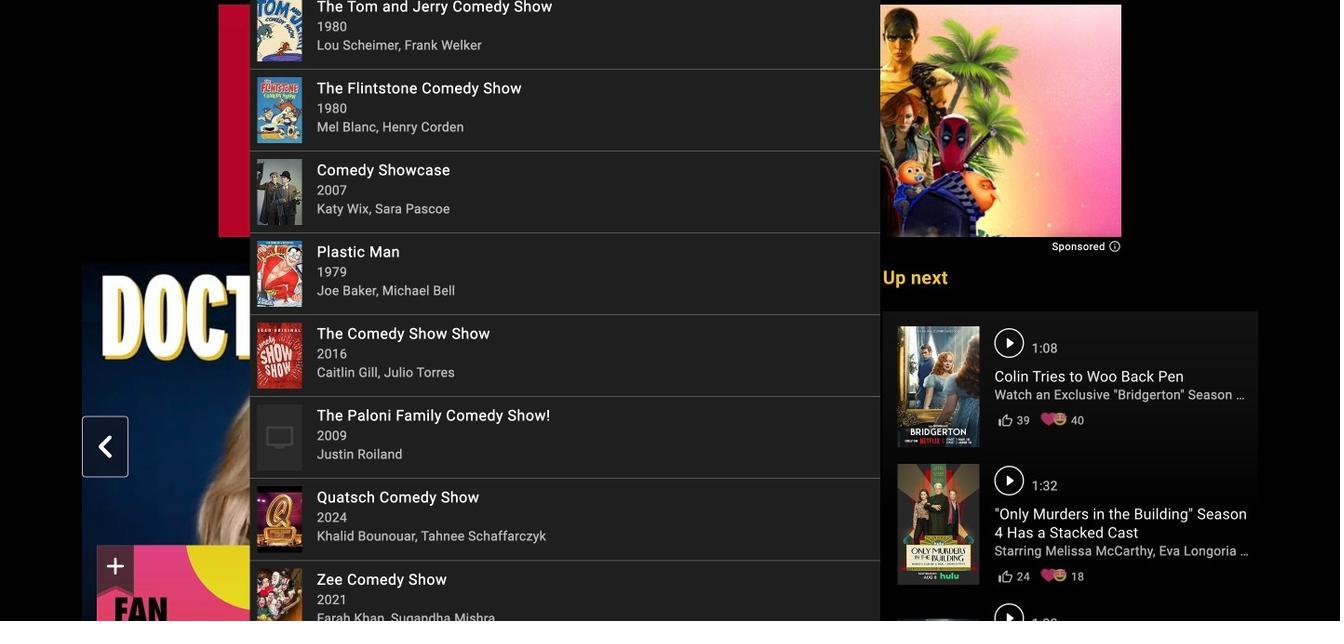 Task type: locate. For each thing, give the bounding box(es) containing it.
zee comedy show image
[[258, 569, 302, 622]]

the comedy show show image
[[258, 323, 302, 389]]

plastic man image
[[258, 241, 302, 307]]

2 39 people liked this video image from the top
[[995, 414, 1017, 429]]

megalopolis image
[[898, 602, 980, 622]]

"doctor who" fan q&a image
[[97, 546, 250, 622], [97, 546, 250, 622]]

1 39 people liked this video image from the top
[[995, 411, 1017, 429]]

chevron left inline image
[[94, 436, 116, 458]]

2 24 people liked this video image from the top
[[995, 570, 1017, 585]]

comedy showcase image
[[258, 159, 302, 225]]

quatsch comedy show image
[[258, 487, 302, 553]]

"doctor who" stars answer fan questions image
[[82, 263, 872, 622]]

24 people liked this video image
[[995, 567, 1017, 585], [995, 570, 1017, 585]]

39 people liked this video image
[[995, 411, 1017, 429], [995, 414, 1017, 429]]

only murders in the building image
[[898, 465, 980, 586]]

group
[[82, 263, 872, 622], [97, 546, 250, 622]]



Task type: describe. For each thing, give the bounding box(es) containing it.
the tom and jerry comedy show image
[[258, 0, 302, 61]]

the flintstone comedy show image
[[258, 77, 302, 143]]

there are 18 reactions to this video from other people, primarily love it and excited emojis image
[[1038, 564, 1072, 587]]

there are 40 reactions to this video from other people, primarily love it and excited emojis image
[[1038, 408, 1072, 430]]

1 24 people liked this video image from the top
[[995, 567, 1017, 585]]

out of the shadows image
[[898, 327, 980, 448]]



Task type: vqa. For each thing, say whether or not it's contained in the screenshot.
the bottommost arrow icon
no



